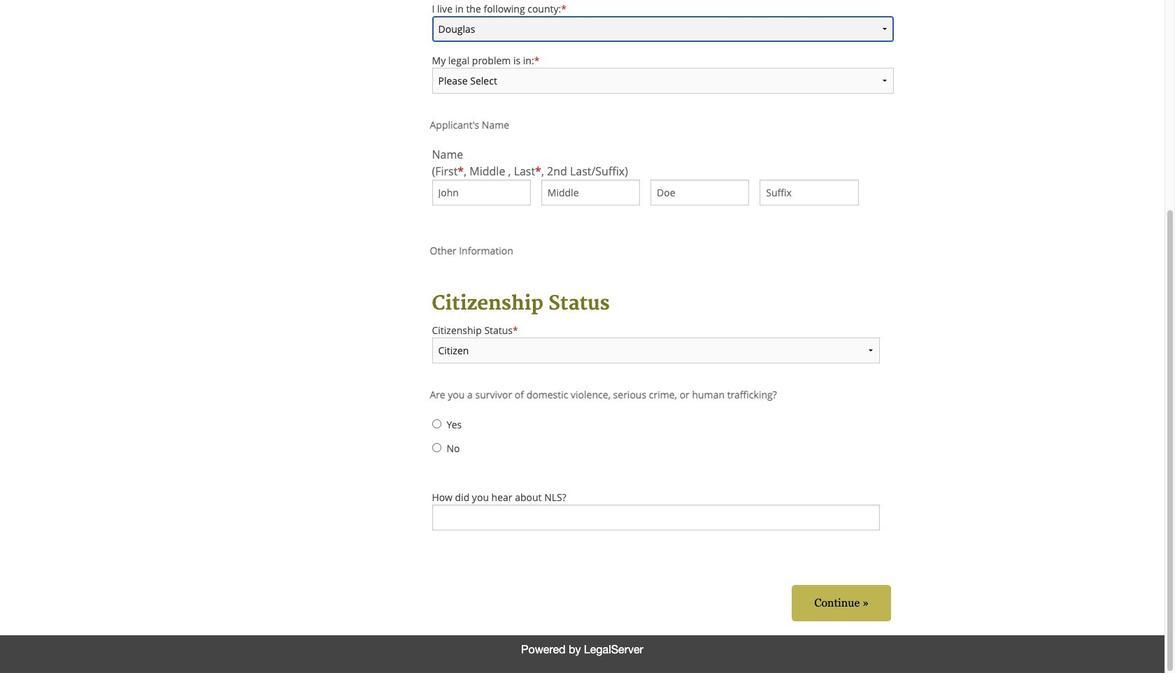 Task type: describe. For each thing, give the bounding box(es) containing it.
Suffix text field
[[760, 180, 859, 206]]

Continue » submit
[[792, 586, 891, 622]]

First* text field
[[432, 180, 531, 206]]



Task type: locate. For each thing, give the bounding box(es) containing it.
None radio
[[432, 420, 441, 429]]

Middle text field
[[541, 180, 640, 206]]

None radio
[[432, 444, 441, 453]]

None text field
[[432, 505, 880, 531]]

Last* text field
[[651, 180, 749, 206]]



